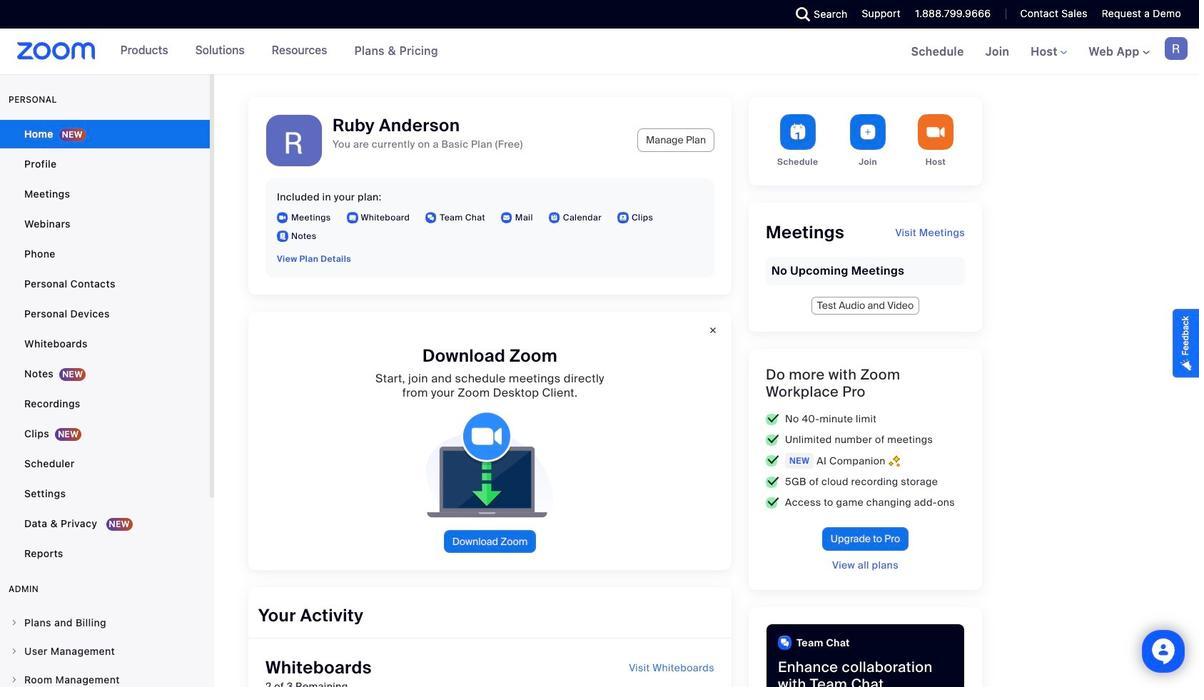 Task type: describe. For each thing, give the bounding box(es) containing it.
2 right image from the top
[[10, 648, 19, 656]]

1 check box image from the top
[[766, 435, 780, 446]]

profile.zoom_whiteboard image
[[347, 212, 358, 224]]

team chat image
[[779, 637, 793, 650]]

zoom logo image
[[17, 42, 95, 60]]

profile.zoom_calendar image
[[549, 212, 561, 224]]

2 menu item from the top
[[0, 639, 210, 666]]

profile.zoom_clips image
[[618, 212, 629, 224]]

product information navigation
[[110, 29, 449, 74]]

profile picture image
[[1166, 37, 1189, 60]]

3 check box image from the top
[[766, 497, 780, 509]]

download zoom image
[[415, 412, 566, 519]]

2 check box image from the top
[[766, 477, 780, 488]]

profile.zoom_mail image
[[501, 212, 513, 224]]

host image
[[919, 114, 954, 150]]

3 menu item from the top
[[0, 667, 210, 688]]

1 right image from the top
[[10, 619, 19, 628]]



Task type: vqa. For each thing, say whether or not it's contained in the screenshot.
right icon to the bottom
yes



Task type: locate. For each thing, give the bounding box(es) containing it.
menu item
[[0, 610, 210, 637], [0, 639, 210, 666], [0, 667, 210, 688]]

schedule image
[[780, 114, 816, 150]]

1 menu item from the top
[[0, 610, 210, 637]]

admin menu menu
[[0, 610, 210, 688]]

0 vertical spatial menu item
[[0, 610, 210, 637]]

advanced feature image
[[889, 455, 901, 467]]

right image
[[10, 619, 19, 628], [10, 648, 19, 656], [10, 676, 19, 685]]

0 vertical spatial right image
[[10, 619, 19, 628]]

1 check box image from the top
[[766, 414, 780, 425]]

profile.zoom_meetings image
[[277, 212, 289, 224]]

0 vertical spatial check box image
[[766, 414, 780, 425]]

2 check box image from the top
[[766, 456, 780, 467]]

banner
[[0, 29, 1200, 76]]

meetings navigation
[[901, 29, 1200, 76]]

1 vertical spatial right image
[[10, 648, 19, 656]]

profile.zoom_notes image
[[277, 231, 289, 242]]

1 vertical spatial check box image
[[766, 477, 780, 488]]

check box image
[[766, 435, 780, 446], [766, 477, 780, 488]]

0 vertical spatial check box image
[[766, 435, 780, 446]]

2 vertical spatial menu item
[[0, 667, 210, 688]]

check box image
[[766, 414, 780, 425], [766, 456, 780, 467], [766, 497, 780, 509]]

1 vertical spatial menu item
[[0, 639, 210, 666]]

join image
[[851, 114, 887, 150]]

avatar image
[[266, 115, 322, 171]]

personal menu menu
[[0, 120, 210, 570]]

2 vertical spatial right image
[[10, 676, 19, 685]]

3 right image from the top
[[10, 676, 19, 685]]

1 vertical spatial check box image
[[766, 456, 780, 467]]

profile.zoom_team_chat image
[[426, 212, 437, 224]]

2 vertical spatial check box image
[[766, 497, 780, 509]]



